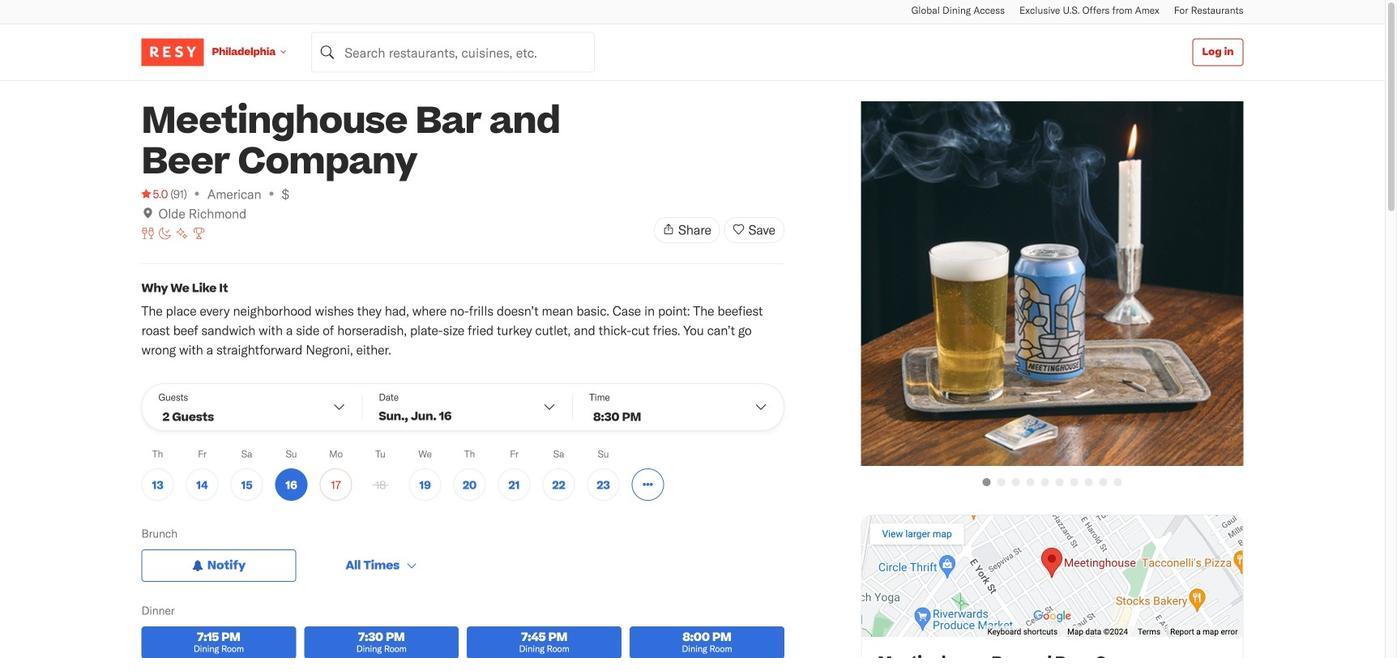 Task type: describe. For each thing, give the bounding box(es) containing it.
5.0 out of 5 stars image
[[141, 186, 168, 202]]



Task type: vqa. For each thing, say whether or not it's contained in the screenshot.
4.2 out of 5 stars icon
no



Task type: locate. For each thing, give the bounding box(es) containing it.
None field
[[311, 32, 595, 73]]

Search restaurants, cuisines, etc. text field
[[311, 32, 595, 73]]



